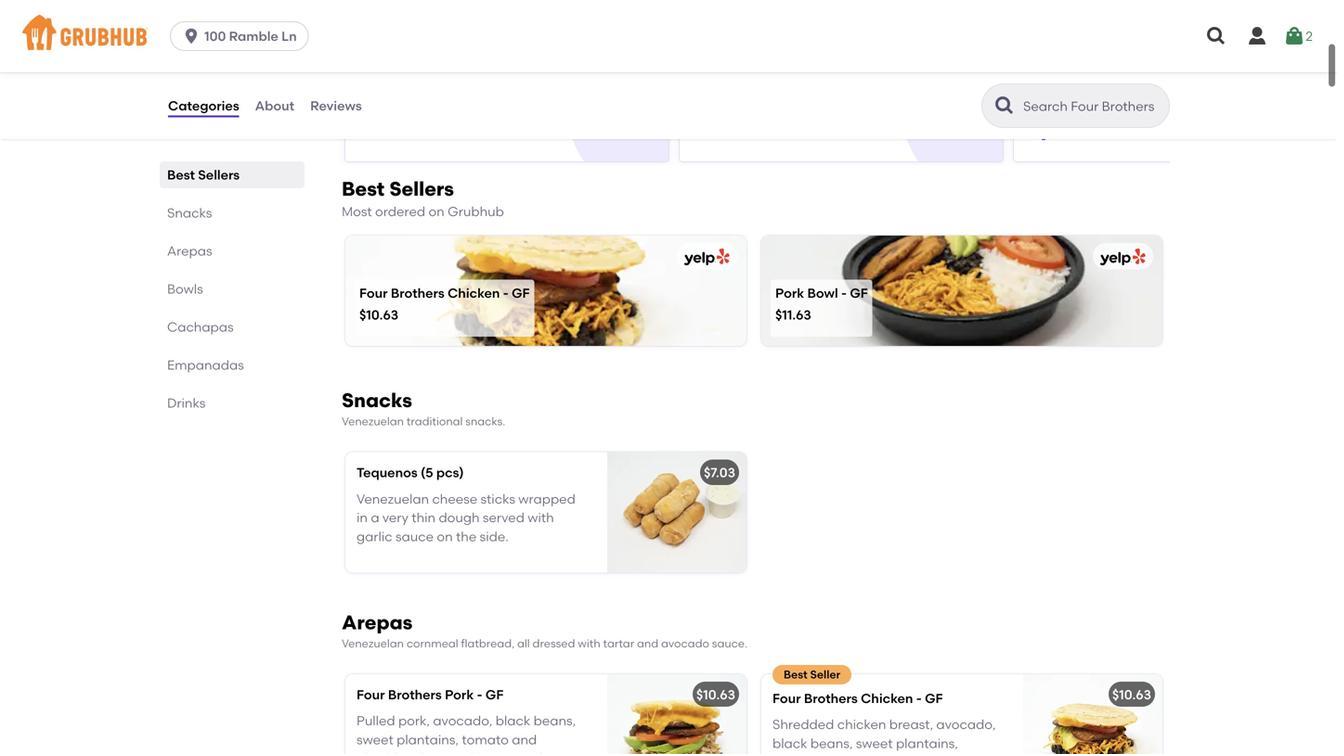 Task type: vqa. For each thing, say whether or not it's contained in the screenshot.
the leftmost orders
yes



Task type: describe. For each thing, give the bounding box(es) containing it.
valid for first
[[395, 74, 425, 90]]

$15
[[533, 74, 552, 90]]

arepas for arepas venezuelan cornmeal flatbread, all dressed with tartar and avocado sauce.
[[342, 611, 413, 635]]

tequenos (5 pcs) image
[[607, 453, 747, 573]]

dressed
[[533, 637, 575, 651]]

1 details from the left
[[513, 124, 556, 140]]

avocado
[[661, 637, 709, 651]]

best for best seller
[[784, 668, 808, 682]]

2 see details button from the left
[[695, 116, 764, 149]]

brothers for four brothers pork - gf
[[388, 687, 442, 703]]

or for offer valid on qualifying orders of $50 or more.
[[736, 93, 749, 109]]

pork,
[[398, 714, 430, 730]]

$11.63
[[775, 307, 811, 323]]

- for four brothers chicken - gf $10.63
[[503, 286, 509, 301]]

of for $15
[[517, 74, 530, 90]]

- for four brothers pork - gf
[[477, 687, 482, 703]]

beans, inside pulled pork, avocado, black beans, sweet plantains, tomato and cheddar cheese, dressing wi
[[534, 714, 576, 730]]

$10.63 inside the four brothers chicken - gf $10.63
[[359, 307, 398, 323]]

qualifying inside must buy 1 rumbera arepa - gf to qualify. offer valid on qualifying orders of $11 or more.
[[1029, 112, 1091, 128]]

best for best sellers most ordered on grubhub
[[342, 177, 385, 201]]

svg image up best sellers most ordered on grubhub
[[362, 117, 388, 143]]

thin
[[412, 510, 436, 526]]

$50
[[710, 93, 733, 109]]

all
[[517, 637, 530, 651]]

svg image down the to
[[1031, 117, 1057, 143]]

empanadas
[[167, 357, 244, 373]]

must buy 1 rumbera arepa - gf to qualify. offer valid on qualifying orders of $11 or more.
[[1029, 74, 1224, 128]]

cachapas
[[167, 319, 234, 335]]

with inside 'venezuelan cheese sticks wrapped in a very thin dough served with garlic sauce on the side.'
[[528, 510, 554, 526]]

orders for first
[[474, 74, 514, 90]]

arepa
[[1158, 74, 1197, 90]]

bowl
[[807, 286, 838, 301]]

with inside 'arepas venezuelan cornmeal flatbread, all dressed with tartar and avocado sauce.'
[[578, 637, 600, 651]]

tequenos (5 pcs)
[[357, 465, 464, 481]]

qualifying inside offer valid on qualifying orders of $50 or more.
[[782, 74, 844, 90]]

served
[[483, 510, 525, 526]]

orders inside must buy 1 rumbera arepa - gf to qualify. offer valid on qualifying orders of $11 or more.
[[1094, 112, 1134, 128]]

black inside shredded chicken breast, avocado, black beans, sweet plantains
[[773, 736, 807, 752]]

gf inside pork bowl - gf $11.63
[[850, 286, 868, 301]]

best seller
[[784, 668, 840, 682]]

to
[[1050, 93, 1063, 109]]

svg image left svg icon on the top right
[[1205, 25, 1228, 47]]

Search Four Brothers search field
[[1021, 97, 1163, 115]]

2 see details from the left
[[695, 124, 764, 140]]

search icon image
[[994, 95, 1016, 117]]

categories
[[168, 98, 239, 114]]

1
[[1088, 74, 1093, 90]]

gf for four brothers chicken - gf $10.63
[[512, 286, 530, 301]]

best for best sellers
[[167, 167, 195, 183]]

categories button
[[167, 72, 240, 139]]

sauce
[[396, 529, 434, 545]]

yelp image for four brothers chicken - gf
[[681, 249, 730, 267]]

orders for qualifying
[[847, 74, 887, 90]]

snacks for snacks
[[167, 205, 212, 221]]

four brothers chicken - gf
[[773, 691, 943, 707]]

brothers for four brothers chicken - gf
[[804, 691, 858, 707]]

and for arepas
[[637, 637, 658, 651]]

gf for four brothers pork - gf
[[486, 687, 504, 703]]

sticks
[[481, 491, 515, 507]]

most
[[342, 204, 372, 219]]

the
[[456, 529, 477, 545]]

pork bowl - gf $11.63
[[775, 286, 868, 323]]

1 see from the left
[[486, 124, 509, 140]]

avocado, inside pulled pork, avocado, black beans, sweet plantains, tomato and cheddar cheese, dressing wi
[[433, 714, 492, 730]]

or for offer valid on first orders of $15 or more.
[[360, 93, 373, 109]]

cornmeal
[[407, 637, 458, 651]]

about button
[[254, 72, 295, 139]]

sweet inside pulled pork, avocado, black beans, sweet plantains, tomato and cheddar cheese, dressing wi
[[357, 733, 393, 748]]

dressing
[[465, 751, 518, 755]]

shredded
[[773, 717, 834, 733]]

cheese,
[[414, 751, 462, 755]]

svg image inside '100 ramble ln' button
[[182, 27, 201, 45]]

1 see details from the left
[[486, 124, 556, 140]]

sellers for best sellers
[[198, 167, 240, 183]]

garlic
[[357, 529, 392, 545]]

pulled pork, avocado, black beans, sweet plantains, tomato and cheddar cheese, dressing wi
[[357, 714, 576, 755]]

buy
[[1062, 74, 1085, 90]]

2 button
[[1283, 19, 1313, 53]]

2 see from the left
[[695, 124, 718, 140]]

tomato
[[462, 733, 509, 748]]

sauce.
[[712, 637, 747, 651]]

promo image for offer valid on first orders of $15 or more.
[[583, 66, 651, 134]]

arepas venezuelan cornmeal flatbread, all dressed with tartar and avocado sauce.
[[342, 611, 747, 651]]

more. for first
[[376, 93, 413, 109]]

more. inside must buy 1 rumbera arepa - gf to qualify. offer valid on qualifying orders of $11 or more.
[[1188, 112, 1224, 128]]

arepas for arepas
[[167, 243, 212, 259]]

tartar
[[603, 637, 634, 651]]

100 ramble ln button
[[170, 21, 316, 51]]

side.
[[480, 529, 509, 545]]

ln
[[281, 28, 297, 44]]

svg image
[[1246, 25, 1268, 47]]

venezuelan cheese sticks wrapped in a very thin dough served with garlic sauce on the side.
[[357, 491, 575, 545]]



Task type: locate. For each thing, give the bounding box(es) containing it.
sellers up ordered
[[389, 177, 454, 201]]

2 vertical spatial of
[[1137, 112, 1150, 128]]

1 vertical spatial of
[[695, 93, 707, 109]]

0 horizontal spatial or
[[360, 93, 373, 109]]

valid left first
[[395, 74, 425, 90]]

0 vertical spatial snacks
[[167, 205, 212, 221]]

qualifying
[[782, 74, 844, 90], [1029, 112, 1091, 128]]

pork
[[775, 286, 804, 301], [445, 687, 474, 703]]

sellers down categories button
[[198, 167, 240, 183]]

qualify.
[[1066, 93, 1111, 109]]

0 horizontal spatial offer
[[360, 74, 392, 90]]

pork up $11.63 on the right top
[[775, 286, 804, 301]]

snacks
[[167, 205, 212, 221], [342, 389, 412, 413]]

avocado,
[[433, 714, 492, 730], [936, 717, 996, 733]]

- inside must buy 1 rumbera arepa - gf to qualify. offer valid on qualifying orders of $11 or more.
[[1200, 74, 1205, 90]]

see details
[[486, 124, 556, 140], [695, 124, 764, 140]]

0 horizontal spatial orders
[[474, 74, 514, 90]]

0 horizontal spatial details
[[513, 124, 556, 140]]

apply
[[1059, 121, 1095, 137]]

avocado, up tomato
[[433, 714, 492, 730]]

0 horizontal spatial and
[[512, 733, 537, 748]]

a
[[371, 510, 379, 526]]

black inside pulled pork, avocado, black beans, sweet plantains, tomato and cheddar cheese, dressing wi
[[496, 714, 530, 730]]

$11
[[1153, 112, 1169, 128]]

0 horizontal spatial avocado,
[[433, 714, 492, 730]]

details down '$15'
[[513, 124, 556, 140]]

1 horizontal spatial details
[[721, 124, 764, 140]]

must
[[1029, 74, 1059, 90]]

best sellers
[[167, 167, 240, 183]]

1 horizontal spatial of
[[695, 93, 707, 109]]

1 horizontal spatial arepas
[[342, 611, 413, 635]]

sweet inside shredded chicken breast, avocado, black beans, sweet plantains
[[856, 736, 893, 752]]

0 vertical spatial arepas
[[167, 243, 212, 259]]

2 promo image from the left
[[918, 66, 985, 134]]

breast,
[[889, 717, 933, 733]]

-
[[1200, 74, 1205, 90], [503, 286, 509, 301], [841, 286, 847, 301], [477, 687, 482, 703], [916, 691, 922, 707]]

black down shredded
[[773, 736, 807, 752]]

0 horizontal spatial see details
[[486, 124, 556, 140]]

four brothers pork - gf image
[[607, 675, 747, 755]]

valid for qualifying
[[730, 74, 760, 90]]

sellers for best sellers most ordered on grubhub
[[389, 177, 454, 201]]

- inside the four brothers chicken - gf $10.63
[[503, 286, 509, 301]]

1 vertical spatial qualifying
[[1029, 112, 1091, 128]]

in
[[357, 510, 368, 526]]

chicken for four brothers chicken - gf $10.63
[[448, 286, 500, 301]]

main navigation navigation
[[0, 0, 1337, 72]]

four for four brothers pork - gf
[[357, 687, 385, 703]]

valid up "$50"
[[730, 74, 760, 90]]

snacks venezuelan traditional snacks.
[[342, 389, 505, 429]]

1 horizontal spatial see details
[[695, 124, 764, 140]]

1 horizontal spatial orders
[[847, 74, 887, 90]]

or inside offer valid on first orders of $15 or more.
[[360, 93, 373, 109]]

bowls
[[167, 281, 203, 297]]

cheddar
[[357, 751, 411, 755]]

gf for four brothers chicken - gf
[[925, 691, 943, 707]]

of left '$15'
[[517, 74, 530, 90]]

0 vertical spatial venezuelan
[[342, 415, 404, 429]]

- right arepa
[[1200, 74, 1205, 90]]

and
[[637, 637, 658, 651], [512, 733, 537, 748]]

or right $11
[[1172, 112, 1185, 128]]

0 vertical spatial chicken
[[448, 286, 500, 301]]

$10.63
[[359, 307, 398, 323], [696, 687, 735, 703], [1112, 687, 1151, 703]]

1 vertical spatial pork
[[445, 687, 474, 703]]

1 horizontal spatial $10.63
[[696, 687, 735, 703]]

1 vertical spatial arepas
[[342, 611, 413, 635]]

venezuelan up very
[[357, 491, 429, 507]]

chicken down 'grubhub'
[[448, 286, 500, 301]]

of inside must buy 1 rumbera arepa - gf to qualify. offer valid on qualifying orders of $11 or more.
[[1137, 112, 1150, 128]]

2 horizontal spatial best
[[784, 668, 808, 682]]

- up pulled pork, avocado, black beans, sweet plantains, tomato and cheddar cheese, dressing wi
[[477, 687, 482, 703]]

1 horizontal spatial beans,
[[811, 736, 853, 752]]

chicken
[[837, 717, 886, 733]]

offer up reviews
[[360, 74, 392, 90]]

(5
[[421, 465, 433, 481]]

venezuelan for arepas
[[342, 637, 404, 651]]

pork inside pork bowl - gf $11.63
[[775, 286, 804, 301]]

orders
[[474, 74, 514, 90], [847, 74, 887, 90], [1094, 112, 1134, 128]]

0 horizontal spatial see
[[486, 124, 509, 140]]

2 horizontal spatial of
[[1137, 112, 1150, 128]]

beans, down dressed
[[534, 714, 576, 730]]

and up dressing at the bottom
[[512, 733, 537, 748]]

1 horizontal spatial with
[[578, 637, 600, 651]]

of
[[517, 74, 530, 90], [695, 93, 707, 109], [1137, 112, 1150, 128]]

0 horizontal spatial yelp image
[[681, 249, 730, 267]]

four for four brothers chicken - gf
[[773, 691, 801, 707]]

1 horizontal spatial sweet
[[856, 736, 893, 752]]

2 horizontal spatial $10.63
[[1112, 687, 1151, 703]]

svg image right svg icon on the top right
[[1283, 25, 1306, 47]]

svg image
[[1205, 25, 1228, 47], [1283, 25, 1306, 47], [182, 27, 201, 45], [362, 117, 388, 143], [1031, 117, 1057, 143]]

pork up pulled pork, avocado, black beans, sweet plantains, tomato and cheddar cheese, dressing wi
[[445, 687, 474, 703]]

1 vertical spatial and
[[512, 733, 537, 748]]

of inside offer valid on qualifying orders of $50 or more.
[[695, 93, 707, 109]]

on inside offer valid on first orders of $15 or more.
[[429, 74, 445, 90]]

yelp image for pork bowl - gf
[[1097, 249, 1146, 267]]

2 details from the left
[[721, 124, 764, 140]]

2 horizontal spatial more.
[[1188, 112, 1224, 128]]

0 horizontal spatial more.
[[376, 93, 413, 109]]

1 horizontal spatial promo image
[[918, 66, 985, 134]]

and right "tartar"
[[637, 637, 658, 651]]

with left "tartar"
[[578, 637, 600, 651]]

reviews button
[[309, 72, 363, 139]]

cheese
[[432, 491, 477, 507]]

1 vertical spatial black
[[773, 736, 807, 752]]

chicken up breast,
[[861, 691, 913, 707]]

on inside best sellers most ordered on grubhub
[[428, 204, 445, 219]]

arepas up cornmeal
[[342, 611, 413, 635]]

seller
[[810, 668, 840, 682]]

1 vertical spatial snacks
[[342, 389, 412, 413]]

plantains,
[[397, 733, 459, 748]]

brothers down ordered
[[391, 286, 445, 301]]

avocado, right breast,
[[936, 717, 996, 733]]

see down "$50"
[[695, 124, 718, 140]]

gf inside must buy 1 rumbera arepa - gf to qualify. offer valid on qualifying orders of $11 or more.
[[1029, 93, 1047, 109]]

svg image inside 2 button
[[1283, 25, 1306, 47]]

2 horizontal spatial orders
[[1094, 112, 1134, 128]]

promo image right '$15'
[[583, 66, 651, 134]]

wrapped
[[518, 491, 575, 507]]

more. for qualifying
[[752, 93, 788, 109]]

venezuelan inside 'venezuelan cheese sticks wrapped in a very thin dough served with garlic sauce on the side.'
[[357, 491, 429, 507]]

about
[[255, 98, 294, 114]]

0 vertical spatial qualifying
[[782, 74, 844, 90]]

1 vertical spatial chicken
[[861, 691, 913, 707]]

shredded chicken breast, avocado, black beans, sweet plantains
[[773, 717, 996, 755]]

four for four brothers chicken - gf $10.63
[[359, 286, 388, 301]]

grubhub
[[448, 204, 504, 219]]

or right "$50"
[[736, 93, 749, 109]]

ramble
[[229, 28, 278, 44]]

0 horizontal spatial snacks
[[167, 205, 212, 221]]

with
[[528, 510, 554, 526], [578, 637, 600, 651]]

offer
[[360, 74, 392, 90], [695, 74, 727, 90], [1114, 93, 1146, 109]]

pcs)
[[436, 465, 464, 481]]

and for pulled
[[512, 733, 537, 748]]

1 horizontal spatial black
[[773, 736, 807, 752]]

more. inside offer valid on qualifying orders of $50 or more.
[[752, 93, 788, 109]]

2 vertical spatial venezuelan
[[342, 637, 404, 651]]

1 horizontal spatial yelp image
[[1097, 249, 1146, 267]]

brothers down seller
[[804, 691, 858, 707]]

valid inside offer valid on qualifying orders of $50 or more.
[[730, 74, 760, 90]]

promo image left search icon
[[918, 66, 985, 134]]

0 horizontal spatial promo image
[[583, 66, 651, 134]]

more. right $11
[[1188, 112, 1224, 128]]

orders inside offer valid on first orders of $15 or more.
[[474, 74, 514, 90]]

sweet down chicken
[[856, 736, 893, 752]]

venezuelan for snacks
[[342, 415, 404, 429]]

- for four brothers chicken - gf
[[916, 691, 922, 707]]

svg image left the 100
[[182, 27, 201, 45]]

reviews
[[310, 98, 362, 114]]

1 vertical spatial beans,
[[811, 736, 853, 752]]

valid inside must buy 1 rumbera arepa - gf to qualify. offer valid on qualifying orders of $11 or more.
[[1149, 93, 1179, 109]]

four inside the four brothers chicken - gf $10.63
[[359, 286, 388, 301]]

0 horizontal spatial arepas
[[167, 243, 212, 259]]

2 horizontal spatial or
[[1172, 112, 1185, 128]]

more. right reviews
[[376, 93, 413, 109]]

venezuelan inside 'arepas venezuelan cornmeal flatbread, all dressed with tartar and avocado sauce.'
[[342, 637, 404, 651]]

pulled
[[357, 714, 395, 730]]

0 vertical spatial of
[[517, 74, 530, 90]]

beans, down shredded
[[811, 736, 853, 752]]

offer valid on first orders of $15 or more.
[[360, 74, 552, 109]]

1 horizontal spatial qualifying
[[1029, 112, 1091, 128]]

venezuelan left cornmeal
[[342, 637, 404, 651]]

0 horizontal spatial black
[[496, 714, 530, 730]]

flatbread,
[[461, 637, 515, 651]]

best sellers most ordered on grubhub
[[342, 177, 504, 219]]

details down "$50"
[[721, 124, 764, 140]]

details
[[513, 124, 556, 140], [721, 124, 764, 140]]

1 horizontal spatial offer
[[695, 74, 727, 90]]

$7.03
[[704, 465, 735, 481]]

on inside must buy 1 rumbera arepa - gf to qualify. offer valid on qualifying orders of $11 or more.
[[1182, 93, 1198, 109]]

yelp image
[[681, 249, 730, 267], [1097, 249, 1146, 267]]

1 horizontal spatial and
[[637, 637, 658, 651]]

gf
[[1029, 93, 1047, 109], [512, 286, 530, 301], [850, 286, 868, 301], [486, 687, 504, 703], [925, 691, 943, 707]]

0 horizontal spatial qualifying
[[782, 74, 844, 90]]

valid up $11
[[1149, 93, 1179, 109]]

1 promo image from the left
[[583, 66, 651, 134]]

black up tomato
[[496, 714, 530, 730]]

snacks up traditional
[[342, 389, 412, 413]]

chicken
[[448, 286, 500, 301], [861, 691, 913, 707]]

brothers inside the four brothers chicken - gf $10.63
[[391, 286, 445, 301]]

and inside pulled pork, avocado, black beans, sweet plantains, tomato and cheddar cheese, dressing wi
[[512, 733, 537, 748]]

100 ramble ln
[[204, 28, 297, 44]]

arepas
[[167, 243, 212, 259], [342, 611, 413, 635]]

snacks.
[[465, 415, 505, 429]]

see details button down '$15'
[[486, 116, 556, 149]]

offer up "$50"
[[695, 74, 727, 90]]

2 horizontal spatial offer
[[1114, 93, 1146, 109]]

1 horizontal spatial or
[[736, 93, 749, 109]]

0 vertical spatial pork
[[775, 286, 804, 301]]

promo image for offer valid on qualifying orders of $50 or more.
[[918, 66, 985, 134]]

ordered
[[375, 204, 425, 219]]

offer inside offer valid on first orders of $15 or more.
[[360, 74, 392, 90]]

1 horizontal spatial see
[[695, 124, 718, 140]]

brothers for four brothers chicken - gf $10.63
[[391, 286, 445, 301]]

first
[[448, 74, 471, 90]]

- down 'grubhub'
[[503, 286, 509, 301]]

1 horizontal spatial see details button
[[695, 116, 764, 149]]

0 horizontal spatial with
[[528, 510, 554, 526]]

sellers inside best sellers most ordered on grubhub
[[389, 177, 454, 201]]

1 yelp image from the left
[[681, 249, 730, 267]]

very
[[382, 510, 408, 526]]

four brothers chicken - gf image
[[1023, 675, 1163, 755]]

offer for offer valid on qualifying orders of $50 or more.
[[695, 74, 727, 90]]

arepas up the bowls at the left top of page
[[167, 243, 212, 259]]

- right bowl
[[841, 286, 847, 301]]

0 horizontal spatial beans,
[[534, 714, 576, 730]]

- up breast,
[[916, 691, 922, 707]]

brothers up pork,
[[388, 687, 442, 703]]

0 vertical spatial with
[[528, 510, 554, 526]]

more. right "$50"
[[752, 93, 788, 109]]

1 horizontal spatial more.
[[752, 93, 788, 109]]

0 vertical spatial black
[[496, 714, 530, 730]]

1 horizontal spatial chicken
[[861, 691, 913, 707]]

see details down '$15'
[[486, 124, 556, 140]]

best left seller
[[784, 668, 808, 682]]

1 horizontal spatial pork
[[775, 286, 804, 301]]

1 horizontal spatial snacks
[[342, 389, 412, 413]]

- inside pork bowl - gf $11.63
[[841, 286, 847, 301]]

2
[[1306, 28, 1313, 44]]

traditional
[[407, 415, 463, 429]]

gf inside the four brothers chicken - gf $10.63
[[512, 286, 530, 301]]

best inside best sellers most ordered on grubhub
[[342, 177, 385, 201]]

1 horizontal spatial valid
[[730, 74, 760, 90]]

or inside must buy 1 rumbera arepa - gf to qualify. offer valid on qualifying orders of $11 or more.
[[1172, 112, 1185, 128]]

0 horizontal spatial chicken
[[448, 286, 500, 301]]

2 yelp image from the left
[[1097, 249, 1146, 267]]

offer valid on qualifying orders of $50 or more.
[[695, 74, 887, 109]]

see
[[486, 124, 509, 140], [695, 124, 718, 140]]

and inside 'arepas venezuelan cornmeal flatbread, all dressed with tartar and avocado sauce.'
[[637, 637, 658, 651]]

or right about
[[360, 93, 373, 109]]

snacks down best sellers
[[167, 205, 212, 221]]

on inside 'venezuelan cheese sticks wrapped in a very thin dough served with garlic sauce on the side.'
[[437, 529, 453, 545]]

0 horizontal spatial pork
[[445, 687, 474, 703]]

1 vertical spatial venezuelan
[[357, 491, 429, 507]]

0 horizontal spatial of
[[517, 74, 530, 90]]

venezuelan inside snacks venezuelan traditional snacks.
[[342, 415, 404, 429]]

0 horizontal spatial $10.63
[[359, 307, 398, 323]]

with down wrapped
[[528, 510, 554, 526]]

best down categories button
[[167, 167, 195, 183]]

0 horizontal spatial sellers
[[198, 167, 240, 183]]

offer inside must buy 1 rumbera arepa - gf to qualify. offer valid on qualifying orders of $11 or more.
[[1114, 93, 1146, 109]]

offer down rumbera
[[1114, 93, 1146, 109]]

best up most
[[342, 177, 385, 201]]

1 horizontal spatial avocado,
[[936, 717, 996, 733]]

valid inside offer valid on first orders of $15 or more.
[[395, 74, 425, 90]]

snacks inside snacks venezuelan traditional snacks.
[[342, 389, 412, 413]]

tequenos
[[357, 465, 418, 481]]

best
[[167, 167, 195, 183], [342, 177, 385, 201], [784, 668, 808, 682]]

promo image
[[583, 66, 651, 134], [918, 66, 985, 134]]

snacks for snacks venezuelan traditional snacks.
[[342, 389, 412, 413]]

100
[[204, 28, 226, 44]]

0 horizontal spatial valid
[[395, 74, 425, 90]]

0 horizontal spatial see details button
[[486, 116, 556, 149]]

on inside offer valid on qualifying orders of $50 or more.
[[763, 74, 779, 90]]

or inside offer valid on qualifying orders of $50 or more.
[[736, 93, 749, 109]]

offer for offer valid on first orders of $15 or more.
[[360, 74, 392, 90]]

avocado, inside shredded chicken breast, avocado, black beans, sweet plantains
[[936, 717, 996, 733]]

four up pulled
[[357, 687, 385, 703]]

sweet
[[357, 733, 393, 748], [856, 736, 893, 752]]

see details down "$50"
[[695, 124, 764, 140]]

beans,
[[534, 714, 576, 730], [811, 736, 853, 752]]

arepas inside 'arepas venezuelan cornmeal flatbread, all dressed with tartar and avocado sauce.'
[[342, 611, 413, 635]]

on
[[429, 74, 445, 90], [763, 74, 779, 90], [1182, 93, 1198, 109], [428, 204, 445, 219], [437, 529, 453, 545]]

see details button
[[486, 116, 556, 149], [695, 116, 764, 149]]

of left $11
[[1137, 112, 1150, 128]]

0 horizontal spatial best
[[167, 167, 195, 183]]

beans, inside shredded chicken breast, avocado, black beans, sweet plantains
[[811, 736, 853, 752]]

of left "$50"
[[695, 93, 707, 109]]

see details button down "$50"
[[695, 116, 764, 149]]

brothers
[[391, 286, 445, 301], [388, 687, 442, 703], [804, 691, 858, 707]]

drinks
[[167, 396, 206, 411]]

0 horizontal spatial sweet
[[357, 733, 393, 748]]

dough
[[439, 510, 480, 526]]

offer inside offer valid on qualifying orders of $50 or more.
[[695, 74, 727, 90]]

valid
[[395, 74, 425, 90], [730, 74, 760, 90], [1149, 93, 1179, 109]]

four brothers chicken - gf $10.63
[[359, 286, 530, 323]]

sweet up cheddar
[[357, 733, 393, 748]]

of for $50
[[695, 93, 707, 109]]

see down offer valid on first orders of $15 or more.
[[486, 124, 509, 140]]

chicken inside the four brothers chicken - gf $10.63
[[448, 286, 500, 301]]

four brothers pork - gf
[[357, 687, 504, 703]]

of inside offer valid on first orders of $15 or more.
[[517, 74, 530, 90]]

orders inside offer valid on qualifying orders of $50 or more.
[[847, 74, 887, 90]]

more. inside offer valid on first orders of $15 or more.
[[376, 93, 413, 109]]

1 horizontal spatial sellers
[[389, 177, 454, 201]]

four down most
[[359, 286, 388, 301]]

0 vertical spatial beans,
[[534, 714, 576, 730]]

venezuelan up tequenos
[[342, 415, 404, 429]]

chicken for four brothers chicken - gf
[[861, 691, 913, 707]]

1 horizontal spatial best
[[342, 177, 385, 201]]

rumbera
[[1096, 74, 1155, 90]]

1 see details button from the left
[[486, 116, 556, 149]]

2 horizontal spatial valid
[[1149, 93, 1179, 109]]

four up shredded
[[773, 691, 801, 707]]

0 vertical spatial and
[[637, 637, 658, 651]]

1 vertical spatial with
[[578, 637, 600, 651]]



